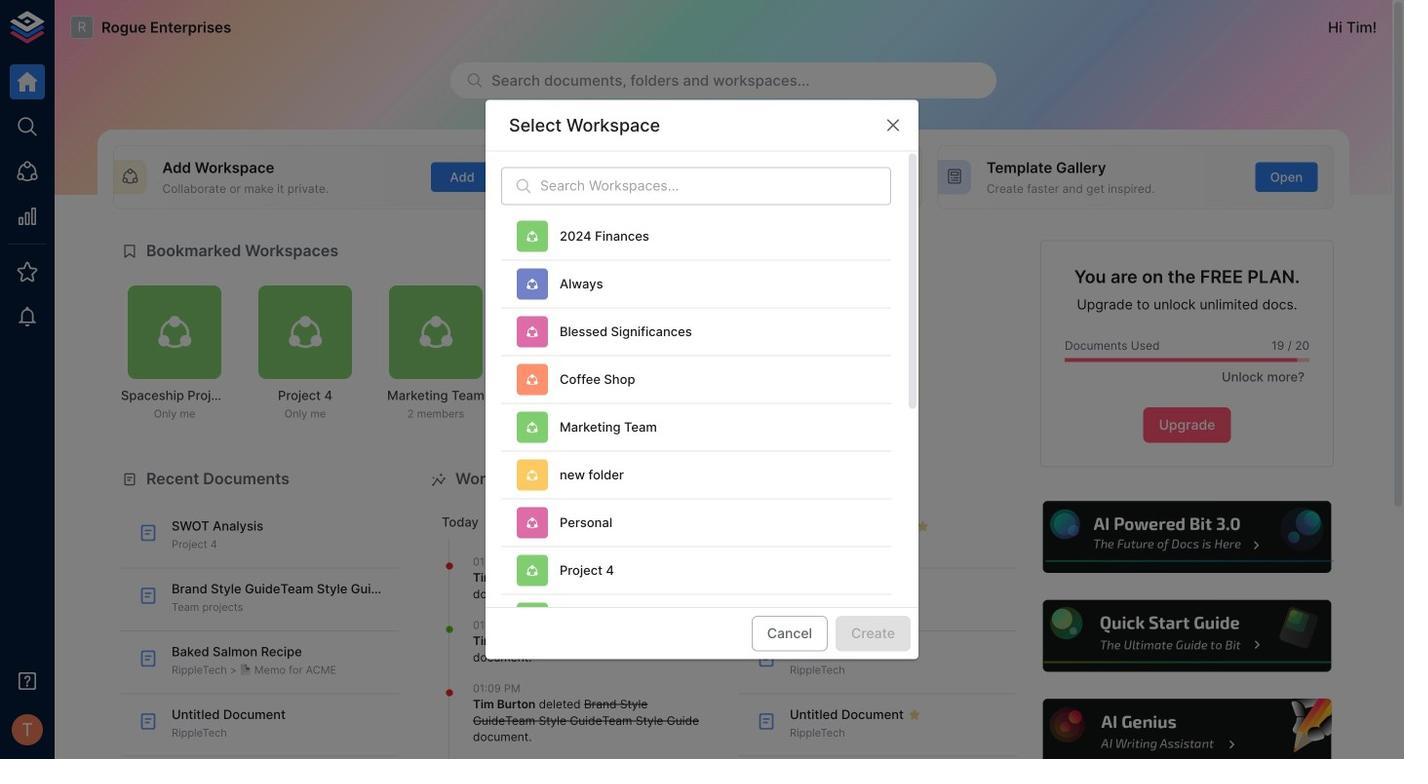 Task type: vqa. For each thing, say whether or not it's contained in the screenshot.
Bookmark icon to the bottom
no



Task type: describe. For each thing, give the bounding box(es) containing it.
1 help image from the top
[[1040, 499, 1334, 576]]



Task type: locate. For each thing, give the bounding box(es) containing it.
1 vertical spatial help image
[[1040, 598, 1334, 675]]

2 vertical spatial help image
[[1040, 697, 1334, 760]]

3 help image from the top
[[1040, 697, 1334, 760]]

dialog
[[486, 100, 919, 760]]

help image
[[1040, 499, 1334, 576], [1040, 598, 1334, 675], [1040, 697, 1334, 760]]

Search Workspaces... text field
[[540, 167, 891, 205]]

0 vertical spatial help image
[[1040, 499, 1334, 576]]

2 help image from the top
[[1040, 598, 1334, 675]]



